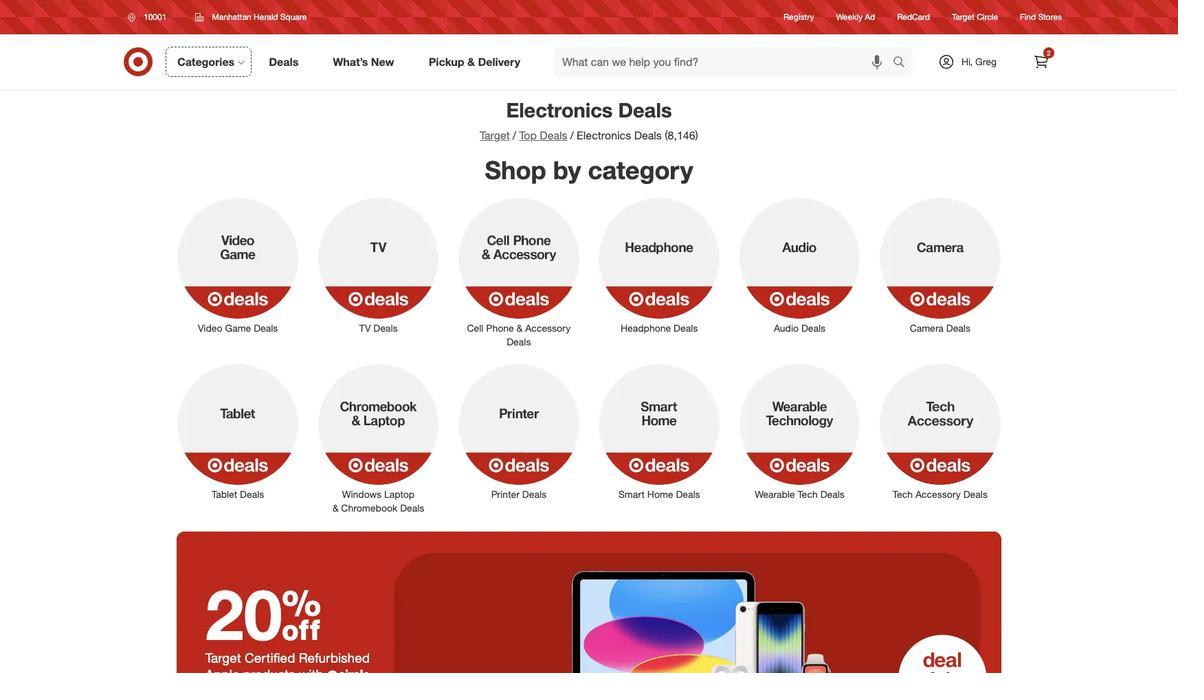 Task type: describe. For each thing, give the bounding box(es) containing it.
redcard
[[898, 12, 931, 22]]

shop by category
[[485, 155, 694, 186]]

new
[[371, 55, 395, 68]]

deals link
[[257, 47, 316, 77]]

10001
[[144, 12, 167, 22]]

0 vertical spatial electronics
[[507, 98, 613, 122]]

deals inside smart home deals link
[[676, 489, 700, 501]]

weekly
[[837, 12, 863, 22]]

circle
[[977, 12, 999, 22]]

deals inside wearable tech deals 'link'
[[821, 489, 845, 501]]

target link
[[480, 129, 510, 142]]

tech accessory deals
[[893, 489, 988, 501]]

target for target certified refurbished apple products with
[[205, 651, 241, 667]]

pickup & delivery link
[[417, 47, 538, 77]]

apple
[[205, 667, 239, 674]]

products
[[243, 667, 295, 674]]

manhattan herald square button
[[187, 5, 316, 30]]

camera deals link
[[870, 196, 1011, 336]]

printer deals link
[[449, 362, 589, 502]]

windows laptop & chromebook deals
[[333, 489, 425, 515]]

what's new link
[[321, 47, 412, 77]]

herald
[[254, 12, 278, 22]]

target certified refurbished apple products with
[[205, 651, 370, 674]]

0 horizontal spatial &
[[468, 55, 475, 68]]

manhattan
[[212, 12, 252, 22]]

10001 button
[[119, 5, 181, 30]]

cell phone & accessory deals link
[[449, 196, 589, 350]]

audio deals link
[[730, 196, 870, 336]]

ad
[[865, 12, 876, 22]]

top
[[519, 129, 537, 142]]

audio
[[774, 323, 799, 334]]

by
[[553, 155, 581, 186]]

what's
[[333, 55, 368, 68]]

deals inside deals link
[[269, 55, 299, 68]]

pickup
[[429, 55, 465, 68]]

video game deals link
[[168, 196, 308, 336]]

pickup & delivery
[[429, 55, 521, 68]]

smart
[[619, 489, 645, 501]]

deals inside camera deals link
[[947, 323, 971, 334]]

tablet deals link
[[168, 362, 308, 502]]

square
[[280, 12, 307, 22]]

accessory inside cell phone & accessory deals
[[526, 323, 571, 334]]

& chromebook
[[333, 503, 398, 515]]

cell phone & accessory deals
[[467, 323, 571, 348]]

headphone
[[621, 323, 671, 334]]

deals inside tv deals link
[[374, 323, 398, 334]]

2 link
[[1027, 47, 1057, 77]]

search button
[[887, 47, 920, 80]]

certified
[[245, 651, 295, 667]]

wearable
[[755, 489, 795, 501]]

tablet deals
[[212, 489, 264, 501]]

phone
[[486, 323, 514, 334]]

delivery
[[478, 55, 521, 68]]

tablet
[[212, 489, 237, 501]]

hi,
[[962, 56, 973, 67]]

printer
[[491, 489, 520, 501]]

target circle link
[[953, 11, 999, 23]]

find stores link
[[1021, 11, 1063, 23]]

target inside the electronics deals target / top deals / electronics deals (8,146)
[[480, 129, 510, 142]]

categories link
[[166, 47, 252, 77]]

wearable tech deals
[[755, 489, 845, 501]]



Task type: vqa. For each thing, say whether or not it's contained in the screenshot.
'Video Game Deals'
yes



Task type: locate. For each thing, give the bounding box(es) containing it.
manhattan herald square
[[212, 12, 307, 22]]

deals inside the headphone deals link
[[674, 323, 698, 334]]

1 / from the left
[[513, 129, 517, 142]]

weekly ad link
[[837, 11, 876, 23]]

accessory inside tech accessory deals link
[[916, 489, 961, 501]]

deals inside cell phone & accessory deals
[[507, 336, 531, 348]]

/ left top
[[513, 129, 517, 142]]

redcard link
[[898, 11, 931, 23]]

headphone deals link
[[589, 196, 730, 336]]

find stores
[[1021, 12, 1063, 22]]

search
[[887, 56, 920, 70]]

0 horizontal spatial tech
[[798, 489, 818, 501]]

home
[[648, 489, 674, 501]]

tv deals
[[359, 323, 398, 334]]

target left circle
[[953, 12, 975, 22]]

shop
[[485, 155, 547, 186]]

1 horizontal spatial accessory
[[916, 489, 961, 501]]

hi, greg
[[962, 56, 997, 67]]

2 / from the left
[[570, 129, 574, 142]]

2 tech from the left
[[893, 489, 913, 501]]

greg
[[976, 56, 997, 67]]

/ right top deals link
[[570, 129, 574, 142]]

wearable tech deals link
[[730, 362, 870, 502]]

target for target circle
[[953, 12, 975, 22]]

0 horizontal spatial target
[[205, 651, 241, 667]]

tech accessory deals link
[[870, 362, 1011, 502]]

1 horizontal spatial target
[[480, 129, 510, 142]]

electronics deals target / top deals / electronics deals (8,146)
[[480, 98, 699, 142]]

deals inside audio deals "link"
[[802, 323, 826, 334]]

0 horizontal spatial accessory
[[526, 323, 571, 334]]

2 horizontal spatial target
[[953, 12, 975, 22]]

What can we help you find? suggestions appear below search field
[[554, 47, 897, 77]]

tech
[[798, 489, 818, 501], [893, 489, 913, 501]]

1 vertical spatial electronics
[[577, 129, 631, 142]]

game
[[225, 323, 251, 334]]

2
[[1048, 49, 1051, 57]]

camera
[[910, 323, 944, 334]]

stores
[[1039, 12, 1063, 22]]

printer deals
[[491, 489, 547, 501]]

1 horizontal spatial /
[[570, 129, 574, 142]]

(8,146)
[[665, 129, 699, 142]]

what's new
[[333, 55, 395, 68]]

0 horizontal spatial /
[[513, 129, 517, 142]]

1 vertical spatial target
[[480, 129, 510, 142]]

2 vertical spatial target
[[205, 651, 241, 667]]

target left top
[[480, 129, 510, 142]]

1 horizontal spatial &
[[517, 323, 523, 334]]

audio deals
[[774, 323, 826, 334]]

category
[[588, 155, 694, 186]]

tech inside 'link'
[[798, 489, 818, 501]]

electronics
[[507, 98, 613, 122], [577, 129, 631, 142]]

target
[[953, 12, 975, 22], [480, 129, 510, 142], [205, 651, 241, 667]]

tv deals link
[[308, 196, 449, 336]]

categories
[[177, 55, 235, 68]]

video game deals
[[198, 323, 278, 334]]

& inside cell phone & accessory deals
[[517, 323, 523, 334]]

tv
[[359, 323, 371, 334]]

deals inside tablet deals link
[[240, 489, 264, 501]]

20
[[205, 573, 322, 657]]

0 vertical spatial accessory
[[526, 323, 571, 334]]

smart home deals link
[[589, 362, 730, 502]]

deals inside video game deals link
[[254, 323, 278, 334]]

headphone deals
[[621, 323, 698, 334]]

with
[[299, 667, 323, 674]]

/
[[513, 129, 517, 142], [570, 129, 574, 142]]

deals inside tech accessory deals link
[[964, 489, 988, 501]]

0 vertical spatial &
[[468, 55, 475, 68]]

camera deals
[[910, 323, 971, 334]]

deals inside printer deals link
[[523, 489, 547, 501]]

registry
[[784, 12, 815, 22]]

0 vertical spatial target
[[953, 12, 975, 22]]

windows laptop
[[342, 489, 415, 501]]

video
[[198, 323, 223, 334]]

target up apple on the bottom left of page
[[205, 651, 241, 667]]

deals
[[269, 55, 299, 68], [619, 98, 672, 122], [540, 129, 568, 142], [634, 129, 662, 142], [254, 323, 278, 334], [374, 323, 398, 334], [674, 323, 698, 334], [802, 323, 826, 334], [947, 323, 971, 334], [507, 336, 531, 348], [240, 489, 264, 501], [523, 489, 547, 501], [676, 489, 700, 501], [821, 489, 845, 501], [964, 489, 988, 501], [400, 503, 425, 515]]

top deals link
[[519, 129, 568, 142]]

deals inside windows laptop & chromebook deals
[[400, 503, 425, 515]]

1 vertical spatial &
[[517, 323, 523, 334]]

find
[[1021, 12, 1036, 22]]

weekly ad
[[837, 12, 876, 22]]

1 vertical spatial accessory
[[916, 489, 961, 501]]

refurbished
[[299, 651, 370, 667]]

target circle
[[953, 12, 999, 22]]

electronics up top deals link
[[507, 98, 613, 122]]

windows laptop & chromebook deals link
[[308, 362, 449, 516]]

accessory
[[526, 323, 571, 334], [916, 489, 961, 501]]

electronics up shop by category
[[577, 129, 631, 142]]

1 tech from the left
[[798, 489, 818, 501]]

registry link
[[784, 11, 815, 23]]

target inside target certified refurbished apple products with
[[205, 651, 241, 667]]

& right pickup
[[468, 55, 475, 68]]

target deal of the day image
[[177, 533, 1002, 674]]

1 horizontal spatial tech
[[893, 489, 913, 501]]

cell
[[467, 323, 484, 334]]

&
[[468, 55, 475, 68], [517, 323, 523, 334]]

smart home deals
[[619, 489, 700, 501]]

& right the phone
[[517, 323, 523, 334]]



